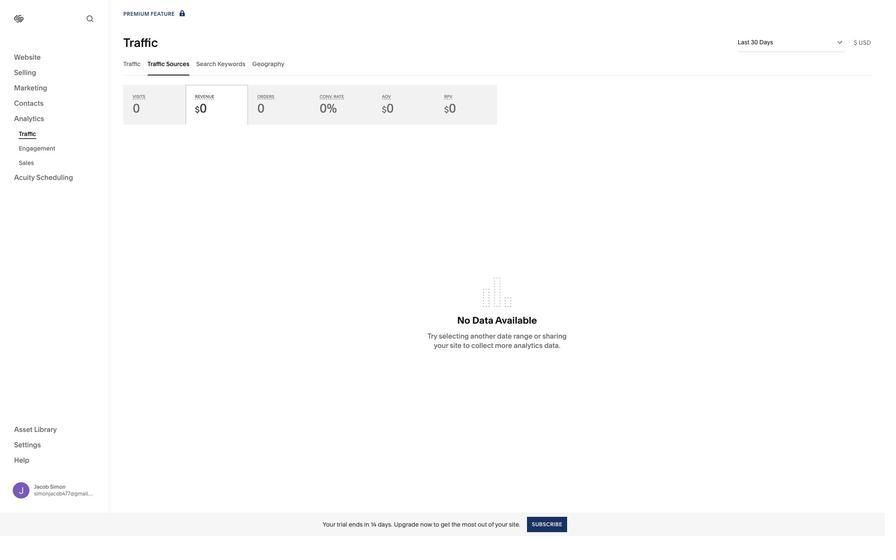 Task type: locate. For each thing, give the bounding box(es) containing it.
0%
[[320, 101, 337, 116]]

jacob simon simonjacob477@gmail.com
[[34, 484, 100, 497]]

in
[[364, 521, 370, 529]]

sharing
[[543, 332, 567, 341]]

$ for aov
[[382, 105, 387, 115]]

available
[[496, 315, 537, 327]]

conv.
[[320, 94, 333, 99]]

website
[[14, 53, 41, 61]]

0 for aov
[[387, 101, 394, 116]]

of
[[489, 521, 494, 529]]

to
[[464, 341, 470, 350], [434, 521, 440, 529]]

0 down aov
[[387, 101, 394, 116]]

traffic
[[123, 35, 158, 50], [123, 60, 141, 68], [148, 60, 165, 68], [19, 130, 36, 138]]

traffic up the 'traffic' button
[[123, 35, 158, 50]]

$ 0 down rpv
[[445, 101, 457, 116]]

0
[[133, 101, 140, 116], [200, 101, 207, 116], [258, 101, 265, 116], [387, 101, 394, 116], [449, 101, 457, 116]]

your
[[434, 341, 449, 350], [496, 521, 508, 529]]

2 horizontal spatial $ 0
[[445, 101, 457, 116]]

$ 0 down revenue
[[195, 101, 207, 116]]

to left the get
[[434, 521, 440, 529]]

selling
[[14, 68, 36, 77]]

contacts link
[[14, 99, 95, 109]]

last
[[738, 38, 750, 46]]

library
[[34, 426, 57, 434]]

$ for rpv
[[445, 105, 449, 115]]

analytics
[[14, 114, 44, 123]]

2 $ 0 from the left
[[382, 101, 394, 116]]

geography
[[253, 60, 285, 68]]

settings link
[[14, 441, 95, 451]]

acuity scheduling link
[[14, 173, 95, 183]]

asset library link
[[14, 425, 95, 435]]

$
[[854, 39, 858, 46], [195, 105, 200, 115], [382, 105, 387, 115], [445, 105, 449, 115]]

0 down visits
[[133, 101, 140, 116]]

to right site at the bottom right
[[464, 341, 470, 350]]

search keywords button
[[196, 52, 246, 76]]

1 vertical spatial your
[[496, 521, 508, 529]]

your down try
[[434, 341, 449, 350]]

1 0 from the left
[[133, 101, 140, 116]]

collect
[[472, 341, 494, 350]]

your right of
[[496, 521, 508, 529]]

1 horizontal spatial to
[[464, 341, 470, 350]]

engagement link
[[19, 141, 100, 156]]

jacob
[[34, 484, 49, 491]]

14
[[371, 521, 377, 529]]

0 vertical spatial to
[[464, 341, 470, 350]]

$ down rpv
[[445, 105, 449, 115]]

1 $ 0 from the left
[[195, 101, 207, 116]]

conv. rate 0%
[[320, 94, 344, 116]]

traffic inside 'link'
[[19, 130, 36, 138]]

1 horizontal spatial $ 0
[[382, 101, 394, 116]]

2 0 from the left
[[200, 101, 207, 116]]

traffic inside button
[[148, 60, 165, 68]]

revenue
[[195, 94, 214, 99]]

selling link
[[14, 68, 95, 78]]

most
[[462, 521, 477, 529]]

3 0 from the left
[[258, 101, 265, 116]]

selecting
[[439, 332, 469, 341]]

data.
[[545, 341, 561, 350]]

$ 0 down aov
[[382, 101, 394, 116]]

traffic sources
[[148, 60, 190, 68]]

marketing link
[[14, 83, 95, 94]]

0 vertical spatial your
[[434, 341, 449, 350]]

to inside try selecting another date range or sharing your site to collect more analytics data.
[[464, 341, 470, 350]]

try
[[428, 332, 438, 341]]

4 0 from the left
[[387, 101, 394, 116]]

tab list containing traffic
[[123, 52, 872, 76]]

upgrade
[[394, 521, 419, 529]]

5 0 from the left
[[449, 101, 457, 116]]

tab list
[[123, 52, 872, 76]]

premium feature
[[123, 11, 175, 17]]

0 horizontal spatial $ 0
[[195, 101, 207, 116]]

traffic down analytics
[[19, 130, 36, 138]]

$ down aov
[[382, 105, 387, 115]]

0 horizontal spatial to
[[434, 521, 440, 529]]

website link
[[14, 53, 95, 63]]

your trial ends in 14 days. upgrade now to get the most out of your site.
[[323, 521, 521, 529]]

search
[[196, 60, 216, 68]]

$ down revenue
[[195, 105, 200, 115]]

premium feature button
[[123, 9, 187, 19]]

$ 0
[[195, 101, 207, 116], [382, 101, 394, 116], [445, 101, 457, 116]]

sales
[[19, 159, 34, 167]]

0 horizontal spatial your
[[434, 341, 449, 350]]

0 down rpv
[[449, 101, 457, 116]]

now
[[421, 521, 433, 529]]

rpv
[[445, 94, 453, 99]]

aov
[[382, 94, 391, 99]]

0 down orders
[[258, 101, 265, 116]]

traffic left sources
[[148, 60, 165, 68]]

help
[[14, 456, 29, 465]]

orders
[[258, 94, 275, 99]]

no
[[458, 315, 471, 327]]

3 $ 0 from the left
[[445, 101, 457, 116]]

another
[[471, 332, 496, 341]]

contacts
[[14, 99, 44, 108]]

analytics
[[514, 341, 543, 350]]

feature
[[151, 11, 175, 17]]

0 for revenue
[[200, 101, 207, 116]]

analytics link
[[14, 114, 95, 124]]

ends
[[349, 521, 363, 529]]

your inside try selecting another date range or sharing your site to collect more analytics data.
[[434, 341, 449, 350]]

0 down revenue
[[200, 101, 207, 116]]

subscribe
[[532, 522, 563, 528]]



Task type: vqa. For each thing, say whether or not it's contained in the screenshot.


Task type: describe. For each thing, give the bounding box(es) containing it.
keywords
[[218, 60, 246, 68]]

traffic link
[[19, 127, 100, 141]]

$ 0 for aov
[[382, 101, 394, 116]]

0 inside the orders 0
[[258, 101, 265, 116]]

settings
[[14, 441, 41, 449]]

$ for revenue
[[195, 105, 200, 115]]

1 vertical spatial to
[[434, 521, 440, 529]]

asset library
[[14, 426, 57, 434]]

visits
[[133, 94, 145, 99]]

subscribe button
[[528, 517, 567, 533]]

30
[[751, 38, 759, 46]]

trial
[[337, 521, 348, 529]]

out
[[478, 521, 487, 529]]

$ usd
[[854, 39, 872, 46]]

premium
[[123, 11, 149, 17]]

sales link
[[19, 156, 100, 170]]

traffic sources button
[[148, 52, 190, 76]]

site
[[450, 341, 462, 350]]

asset
[[14, 426, 33, 434]]

marketing
[[14, 84, 47, 92]]

search keywords
[[196, 60, 246, 68]]

get
[[441, 521, 450, 529]]

1 horizontal spatial your
[[496, 521, 508, 529]]

the
[[452, 521, 461, 529]]

traffic button
[[123, 52, 141, 76]]

help link
[[14, 456, 29, 465]]

visits 0
[[133, 94, 145, 116]]

sources
[[166, 60, 190, 68]]

or
[[534, 332, 541, 341]]

last 30 days
[[738, 38, 774, 46]]

try selecting another date range or sharing your site to collect more analytics data.
[[428, 332, 567, 350]]

more
[[495, 341, 513, 350]]

$ 0 for rpv
[[445, 101, 457, 116]]

days.
[[378, 521, 393, 529]]

your
[[323, 521, 336, 529]]

engagement
[[19, 145, 55, 152]]

rate
[[334, 94, 344, 99]]

0 inside visits 0
[[133, 101, 140, 116]]

scheduling
[[36, 173, 73, 182]]

traffic up visits
[[123, 60, 141, 68]]

geography button
[[253, 52, 285, 76]]

last 30 days button
[[738, 33, 845, 52]]

no data available
[[458, 315, 537, 327]]

orders 0
[[258, 94, 275, 116]]

site.
[[509, 521, 521, 529]]

data
[[473, 315, 494, 327]]

$ 0 for revenue
[[195, 101, 207, 116]]

usd
[[859, 39, 872, 46]]

days
[[760, 38, 774, 46]]

date
[[498, 332, 512, 341]]

0 for rpv
[[449, 101, 457, 116]]

simonjacob477@gmail.com
[[34, 491, 100, 497]]

acuity
[[14, 173, 35, 182]]

$ left usd
[[854, 39, 858, 46]]

acuity scheduling
[[14, 173, 73, 182]]

simon
[[50, 484, 66, 491]]

range
[[514, 332, 533, 341]]



